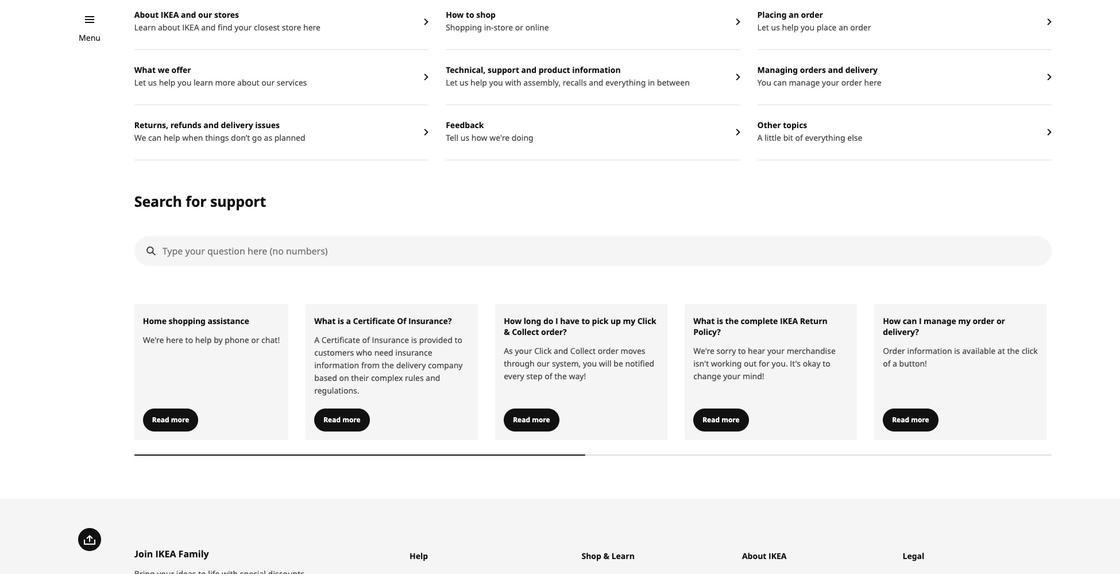 Task type: locate. For each thing, give the bounding box(es) containing it.
what is a certificate of insurance?
[[314, 316, 452, 326]]

of down order
[[883, 358, 891, 369]]

let down technical,
[[446, 77, 458, 88]]

0 vertical spatial delivery
[[846, 64, 878, 75]]

1 vertical spatial information
[[908, 345, 952, 356]]

who
[[356, 347, 372, 358]]

us inside placing an order let us help you place an order
[[771, 22, 780, 33]]

0 horizontal spatial a
[[346, 316, 351, 326]]

0 vertical spatial information
[[573, 64, 621, 75]]

managing
[[758, 64, 798, 75]]

2 horizontal spatial information
[[908, 345, 952, 356]]

2 vertical spatial information
[[314, 360, 359, 371]]

1 vertical spatial for
[[759, 358, 770, 369]]

we're here to help by phone or chat!
[[143, 334, 280, 345]]

1 horizontal spatial can
[[774, 77, 787, 88]]

2 horizontal spatial our
[[537, 358, 550, 369]]

is inside order information is available at the click of a button!
[[955, 345, 960, 356]]

1 vertical spatial our
[[262, 77, 275, 88]]

a left little
[[758, 132, 763, 143]]

on
[[339, 372, 349, 383]]

us down technical,
[[460, 77, 469, 88]]

at
[[998, 345, 1005, 356]]

1 vertical spatial certificate
[[322, 334, 360, 345]]

as
[[504, 345, 513, 356]]

2 horizontal spatial here
[[865, 77, 882, 88]]

0 horizontal spatial click
[[534, 345, 552, 356]]

recalls
[[563, 77, 587, 88]]

2 vertical spatial or
[[251, 334, 259, 345]]

moves
[[621, 345, 646, 356]]

store down shop at the top left of the page
[[494, 22, 513, 33]]

our up step
[[537, 358, 550, 369]]

1 horizontal spatial information
[[573, 64, 621, 75]]

tell
[[446, 132, 459, 143]]

more for order information is available at the click of a button!
[[911, 415, 930, 425]]

click down order?
[[534, 345, 552, 356]]

5 read more from the left
[[892, 415, 930, 425]]

more for we're here to help by phone or chat!
[[171, 415, 189, 425]]

of right step
[[545, 371, 553, 382]]

1 horizontal spatial click
[[638, 316, 657, 326]]

0 horizontal spatial can
[[148, 132, 162, 143]]

okay
[[803, 358, 821, 369]]

or left 'chat!'
[[251, 334, 259, 345]]

my inside how can i manage my order or delivery?
[[959, 316, 971, 326]]

pick
[[592, 316, 609, 326]]

click
[[638, 316, 657, 326], [534, 345, 552, 356]]

0 vertical spatial or
[[515, 22, 523, 33]]

certificate
[[353, 316, 395, 326], [322, 334, 360, 345]]

2 read more from the left
[[324, 415, 361, 425]]

0 horizontal spatial for
[[186, 191, 207, 211]]

order up the place
[[801, 9, 823, 20]]

1 horizontal spatial about
[[237, 77, 260, 88]]

can
[[774, 77, 787, 88], [148, 132, 162, 143], [903, 316, 917, 326]]

an right the place
[[839, 22, 849, 33]]

0 horizontal spatial information
[[314, 360, 359, 371]]

managing orders and delivery you can manage your order here
[[758, 64, 882, 88]]

how for how to shop shopping in-store or online
[[446, 9, 464, 20]]

insurance
[[372, 334, 409, 345]]

you left will
[[583, 358, 597, 369]]

place
[[817, 22, 837, 33]]

ikea right join
[[155, 548, 176, 560]]

0 horizontal spatial or
[[251, 334, 259, 345]]

the down system,
[[555, 371, 567, 382]]

1 horizontal spatial or
[[515, 22, 523, 33]]

about inside what we offer let us help you learn more about our services
[[237, 77, 260, 88]]

0 horizontal spatial an
[[789, 9, 799, 20]]

1 vertical spatial a
[[314, 334, 320, 345]]

1 horizontal spatial collect
[[570, 345, 596, 356]]

0 horizontal spatial manage
[[789, 77, 820, 88]]

your up "through"
[[515, 345, 532, 356]]

and up system,
[[554, 345, 568, 356]]

is up the policy?
[[717, 316, 723, 326]]

is inside the what is the complete ikea return policy?
[[717, 316, 723, 326]]

the inside the what is the complete ikea return policy?
[[725, 316, 739, 326]]

1 horizontal spatial we're
[[694, 345, 715, 356]]

or inside the how to shop shopping in-store or online
[[515, 22, 523, 33]]

everything
[[606, 77, 646, 88], [805, 132, 846, 143]]

our inside as your click and collect order moves through our system, you will be notified every step of the way!
[[537, 358, 550, 369]]

you left with
[[489, 77, 503, 88]]

0 horizontal spatial here
[[166, 334, 183, 345]]

store inside about ikea and our stores learn about ikea and find your closest store here
[[282, 22, 301, 33]]

delivery inside managing orders and delivery you can manage your order here
[[846, 64, 878, 75]]

2 read from the left
[[324, 415, 341, 425]]

manage
[[789, 77, 820, 88], [924, 316, 957, 326]]

we're
[[490, 132, 510, 143]]

0 horizontal spatial delivery
[[221, 119, 253, 130]]

a
[[346, 316, 351, 326], [893, 358, 898, 369]]

my right up
[[623, 316, 636, 326]]

1 vertical spatial collect
[[570, 345, 596, 356]]

do
[[544, 316, 554, 326]]

let inside what we offer let us help you learn more about our services
[[134, 77, 146, 88]]

manage inside how can i manage my order or delivery?
[[924, 316, 957, 326]]

0 vertical spatial click
[[638, 316, 657, 326]]

more for we're sorry to hear your merchandise isn't working out for you. it's okay to change your mind!
[[722, 415, 740, 425]]

i up button!
[[919, 316, 922, 326]]

1 read more from the left
[[152, 415, 189, 425]]

manage down 'orders'
[[789, 77, 820, 88]]

1 horizontal spatial a
[[893, 358, 898, 369]]

customers
[[314, 347, 354, 358]]

5 read from the left
[[892, 415, 910, 425]]

what inside what we offer let us help you learn more about our services
[[134, 64, 156, 75]]

us inside technical, support and product information let us help you with assembly, recalls and everything in between
[[460, 77, 469, 88]]

ikea left "return"
[[780, 316, 798, 326]]

or up at at right
[[997, 316, 1006, 326]]

0 horizontal spatial store
[[282, 22, 301, 33]]

feedback tell us how we're doing
[[446, 119, 534, 143]]

refunds
[[170, 119, 202, 130]]

help down refunds
[[164, 132, 180, 143]]

order up available
[[973, 316, 995, 326]]

delivery up don't
[[221, 119, 253, 130]]

and inside as your click and collect order moves through our system, you will be notified every step of the way!
[[554, 345, 568, 356]]

about inside about ikea and our stores learn about ikea and find your closest store here
[[158, 22, 180, 33]]

help down placing
[[782, 22, 799, 33]]

how for how long do i have to pick up my click & collect order?
[[504, 316, 522, 326]]

1 horizontal spatial support
[[488, 64, 519, 75]]

everything left else
[[805, 132, 846, 143]]

isn't
[[694, 358, 709, 369]]

else
[[848, 132, 863, 143]]

us inside what we offer let us help you learn more about our services
[[148, 77, 157, 88]]

doing
[[512, 132, 534, 143]]

1 vertical spatial or
[[997, 316, 1006, 326]]

about
[[158, 22, 180, 33], [237, 77, 260, 88]]

0 vertical spatial here
[[303, 22, 321, 33]]

store right closest
[[282, 22, 301, 33]]

0 horizontal spatial collect
[[512, 327, 539, 337]]

1 horizontal spatial how
[[504, 316, 522, 326]]

you inside what we offer let us help you learn more about our services
[[178, 77, 192, 88]]

or left online
[[515, 22, 523, 33]]

2 read more button from the left
[[314, 408, 370, 431]]

2 vertical spatial can
[[903, 316, 917, 326]]

1 horizontal spatial delivery
[[396, 360, 426, 371]]

read more button for as your click and collect order moves through our system, you will be notified every step of the way!
[[504, 408, 559, 431]]

and up things
[[204, 119, 219, 130]]

1 horizontal spatial everything
[[805, 132, 846, 143]]

1 horizontal spatial an
[[839, 22, 849, 33]]

help
[[782, 22, 799, 33], [159, 77, 176, 88], [471, 77, 487, 88], [164, 132, 180, 143], [195, 334, 212, 345]]

1 vertical spatial about
[[237, 77, 260, 88]]

a up customers
[[314, 334, 320, 345]]

1 vertical spatial delivery
[[221, 119, 253, 130]]

2 store from the left
[[494, 22, 513, 33]]

1 horizontal spatial i
[[919, 316, 922, 326]]

you
[[801, 22, 815, 33], [178, 77, 192, 88], [489, 77, 503, 88], [583, 358, 597, 369]]

and inside 'a certificate of insurance is provided to customers who need insurance information from the delivery company based on their complex rules and regulations.'
[[426, 372, 440, 383]]

you down offer
[[178, 77, 192, 88]]

0 vertical spatial collect
[[512, 327, 539, 337]]

2 horizontal spatial what
[[694, 316, 715, 326]]

to right provided
[[455, 334, 463, 345]]

a down order
[[893, 358, 898, 369]]

learn
[[134, 22, 156, 33]]

&
[[504, 327, 510, 337]]

read more
[[152, 415, 189, 425], [324, 415, 361, 425], [513, 415, 550, 425], [703, 415, 740, 425], [892, 415, 930, 425]]

0 horizontal spatial a
[[314, 334, 320, 345]]

order
[[801, 9, 823, 20], [851, 22, 871, 33], [842, 77, 862, 88], [973, 316, 995, 326], [598, 345, 619, 356]]

1 horizontal spatial a
[[758, 132, 763, 143]]

0 vertical spatial for
[[186, 191, 207, 211]]

we're up isn't
[[694, 345, 715, 356]]

click right up
[[638, 316, 657, 326]]

0 horizontal spatial we're
[[143, 334, 164, 345]]

you inside placing an order let us help you place an order
[[801, 22, 815, 33]]

everything inside other topics a little bit of everything else
[[805, 132, 846, 143]]

2 vertical spatial delivery
[[396, 360, 426, 371]]

of inside as your click and collect order moves through our system, you will be notified every step of the way!
[[545, 371, 553, 382]]

4 read from the left
[[703, 415, 720, 425]]

is left available
[[955, 345, 960, 356]]

1 read more button from the left
[[143, 408, 198, 431]]

the up complex
[[382, 360, 394, 371]]

and up assembly,
[[522, 64, 537, 75]]

to up shopping
[[466, 9, 474, 20]]

help inside returns, refunds and delivery issues we can help when things don't go as planned
[[164, 132, 180, 143]]

support
[[488, 64, 519, 75], [210, 191, 266, 211]]

delivery for here
[[846, 64, 878, 75]]

assistance
[[208, 316, 249, 326]]

in
[[648, 77, 655, 88]]

to left pick
[[582, 316, 590, 326]]

insurance?
[[409, 316, 452, 326]]

order inside how can i manage my order or delivery?
[[973, 316, 995, 326]]

0 vertical spatial certificate
[[353, 316, 395, 326]]

my inside how long do i have to pick up my click & collect order?
[[623, 316, 636, 326]]

0 horizontal spatial how
[[446, 9, 464, 20]]

everything left in
[[606, 77, 646, 88]]

1 horizontal spatial here
[[303, 22, 321, 33]]

we're
[[143, 334, 164, 345], [694, 345, 715, 356]]

to
[[466, 9, 474, 20], [582, 316, 590, 326], [185, 334, 193, 345], [455, 334, 463, 345], [738, 345, 746, 356], [823, 358, 831, 369]]

with
[[505, 77, 522, 88]]

3 read from the left
[[513, 415, 530, 425]]

our inside what we offer let us help you learn more about our services
[[262, 77, 275, 88]]

let for what we offer let us help you learn more about our services
[[134, 77, 146, 88]]

manage up order information is available at the click of a button!
[[924, 316, 957, 326]]

let inside technical, support and product information let us help you with assembly, recalls and everything in between
[[446, 77, 458, 88]]

help down we
[[159, 77, 176, 88]]

us inside feedback tell us how we're doing
[[461, 132, 470, 143]]

collect up system,
[[570, 345, 596, 356]]

1 store from the left
[[282, 22, 301, 33]]

an
[[789, 9, 799, 20], [839, 22, 849, 33]]

3 read more button from the left
[[504, 408, 559, 431]]

help down technical,
[[471, 77, 487, 88]]

from
[[361, 360, 380, 371]]

delivery
[[846, 64, 878, 75], [221, 119, 253, 130], [396, 360, 426, 371]]

it's
[[790, 358, 801, 369]]

go
[[252, 132, 262, 143]]

certificate up insurance at the bottom of page
[[353, 316, 395, 326]]

way!
[[569, 371, 586, 382]]

us down placing
[[771, 22, 780, 33]]

services
[[277, 77, 307, 88]]

read more for a certificate of insurance is provided to customers who need insurance information from the delivery company based on their complex rules and regulations.
[[324, 415, 361, 425]]

technical, support and product information let us help you with assembly, recalls and everything in between
[[446, 64, 690, 88]]

can down returns,
[[148, 132, 162, 143]]

delivery right 'orders'
[[846, 64, 878, 75]]

the left complete
[[725, 316, 739, 326]]

1 horizontal spatial store
[[494, 22, 513, 33]]

mind!
[[743, 371, 765, 382]]

how
[[446, 9, 464, 20], [504, 316, 522, 326], [883, 316, 901, 326]]

an right placing
[[789, 9, 799, 20]]

we
[[158, 64, 169, 75]]

your right find
[[235, 22, 252, 33]]

scrollbar
[[134, 448, 1052, 462]]

have
[[560, 316, 580, 326]]

about right learn
[[158, 22, 180, 33]]

provided
[[419, 334, 453, 345]]

0 vertical spatial our
[[198, 9, 212, 20]]

0 vertical spatial support
[[488, 64, 519, 75]]

what for what is the complete ikea return policy?
[[694, 316, 715, 326]]

2 vertical spatial our
[[537, 358, 550, 369]]

read
[[152, 415, 169, 425], [324, 415, 341, 425], [513, 415, 530, 425], [703, 415, 720, 425], [892, 415, 910, 425]]

the
[[725, 316, 739, 326], [1008, 345, 1020, 356], [382, 360, 394, 371], [555, 371, 567, 382]]

us up returns,
[[148, 77, 157, 88]]

to inside how long do i have to pick up my click & collect order?
[[582, 316, 590, 326]]

and down company
[[426, 372, 440, 383]]

we're inside we're sorry to hear your merchandise isn't working out for you. it's okay to change your mind!
[[694, 345, 715, 356]]

what left we
[[134, 64, 156, 75]]

notified
[[625, 358, 655, 369]]

information up recalls
[[573, 64, 621, 75]]

us down feedback
[[461, 132, 470, 143]]

4 read more button from the left
[[694, 408, 749, 431]]

0 horizontal spatial about
[[158, 22, 180, 33]]

of inside 'a certificate of insurance is provided to customers who need insurance information from the delivery company based on their complex rules and regulations.'
[[362, 334, 370, 345]]

let
[[758, 22, 769, 33], [134, 77, 146, 88], [446, 77, 458, 88]]

here inside managing orders and delivery you can manage your order here
[[865, 77, 882, 88]]

can up delivery?
[[903, 316, 917, 326]]

our left services
[[262, 77, 275, 88]]

read more button for we're here to help by phone or chat!
[[143, 408, 198, 431]]

information down customers
[[314, 360, 359, 371]]

2 i from the left
[[919, 316, 922, 326]]

0 vertical spatial can
[[774, 77, 787, 88]]

1 vertical spatial click
[[534, 345, 552, 356]]

for right search
[[186, 191, 207, 211]]

how up delivery?
[[883, 316, 901, 326]]

how to shop shopping in-store or online
[[446, 9, 549, 33]]

other
[[758, 119, 781, 130]]

0 vertical spatial an
[[789, 9, 799, 20]]

your
[[235, 22, 252, 33], [822, 77, 840, 88], [515, 345, 532, 356], [768, 345, 785, 356], [724, 371, 741, 382]]

how inside how can i manage my order or delivery?
[[883, 316, 901, 326]]

about left services
[[237, 77, 260, 88]]

1 vertical spatial here
[[865, 77, 882, 88]]

what up the policy?
[[694, 316, 715, 326]]

0 horizontal spatial everything
[[606, 77, 646, 88]]

how up shopping
[[446, 9, 464, 20]]

and inside managing orders and delivery you can manage your order here
[[828, 64, 844, 75]]

my
[[623, 316, 636, 326], [959, 316, 971, 326]]

4 read more from the left
[[703, 415, 740, 425]]

Search search field
[[135, 237, 1052, 266]]

the right at at right
[[1008, 345, 1020, 356]]

read for we're here to help by phone or chat!
[[152, 415, 169, 425]]

1 i from the left
[[556, 316, 558, 326]]

my up available
[[959, 316, 971, 326]]

planned
[[275, 132, 305, 143]]

2 horizontal spatial how
[[883, 316, 901, 326]]

collect down long
[[512, 327, 539, 337]]

of up who
[[362, 334, 370, 345]]

can inside returns, refunds and delivery issues we can help when things don't go as planned
[[148, 132, 162, 143]]

1 my from the left
[[623, 316, 636, 326]]

read more button for order information is available at the click of a button!
[[883, 408, 939, 431]]

what inside the what is the complete ikea return policy?
[[694, 316, 715, 326]]

information
[[573, 64, 621, 75], [908, 345, 952, 356], [314, 360, 359, 371]]

2 my from the left
[[959, 316, 971, 326]]

of
[[796, 132, 803, 143], [362, 334, 370, 345], [883, 358, 891, 369], [545, 371, 553, 382]]

1 read from the left
[[152, 415, 169, 425]]

your inside about ikea and our stores learn about ikea and find your closest store here
[[235, 22, 252, 33]]

2 horizontal spatial delivery
[[846, 64, 878, 75]]

0 horizontal spatial our
[[198, 9, 212, 20]]

0 horizontal spatial what
[[134, 64, 156, 75]]

through
[[504, 358, 535, 369]]

2 horizontal spatial or
[[997, 316, 1006, 326]]

for right out
[[759, 358, 770, 369]]

1 vertical spatial manage
[[924, 316, 957, 326]]

we're for we're here to help by phone or chat!
[[143, 334, 164, 345]]

5 read more button from the left
[[883, 408, 939, 431]]

0 vertical spatial a
[[758, 132, 763, 143]]

a up customers
[[346, 316, 351, 326]]

1 vertical spatial everything
[[805, 132, 846, 143]]

or for phone
[[251, 334, 259, 345]]

how inside the how to shop shopping in-store or online
[[446, 9, 464, 20]]

to down shopping
[[185, 334, 193, 345]]

1 horizontal spatial my
[[959, 316, 971, 326]]

2 horizontal spatial can
[[903, 316, 917, 326]]

collect
[[512, 327, 539, 337], [570, 345, 596, 356]]

1 horizontal spatial our
[[262, 77, 275, 88]]

rules
[[405, 372, 424, 383]]

phone
[[225, 334, 249, 345]]

and
[[181, 9, 196, 20], [201, 22, 216, 33], [522, 64, 537, 75], [828, 64, 844, 75], [589, 77, 604, 88], [204, 119, 219, 130], [554, 345, 568, 356], [426, 372, 440, 383]]

bit
[[784, 132, 793, 143]]

let down placing
[[758, 22, 769, 33]]

i right the do
[[556, 316, 558, 326]]

2 horizontal spatial let
[[758, 22, 769, 33]]

ikea
[[161, 9, 179, 20], [182, 22, 199, 33], [780, 316, 798, 326], [155, 548, 176, 560]]

0 vertical spatial about
[[158, 22, 180, 33]]

our left stores
[[198, 9, 212, 20]]

read more button
[[143, 408, 198, 431], [314, 408, 370, 431], [504, 408, 559, 431], [694, 408, 749, 431], [883, 408, 939, 431]]

0 vertical spatial manage
[[789, 77, 820, 88]]

delivery inside returns, refunds and delivery issues we can help when things don't go as planned
[[221, 119, 253, 130]]

1 vertical spatial can
[[148, 132, 162, 143]]

can down managing
[[774, 77, 787, 88]]

1 horizontal spatial for
[[759, 358, 770, 369]]

information up button!
[[908, 345, 952, 356]]

how up &
[[504, 316, 522, 326]]

you left the place
[[801, 22, 815, 33]]

1 vertical spatial a
[[893, 358, 898, 369]]

0 horizontal spatial support
[[210, 191, 266, 211]]

let for placing an order let us help you place an order
[[758, 22, 769, 33]]

0 vertical spatial everything
[[606, 77, 646, 88]]

what up customers
[[314, 316, 336, 326]]

is up the insurance
[[411, 334, 417, 345]]

0 horizontal spatial my
[[623, 316, 636, 326]]

certificate up customers
[[322, 334, 360, 345]]

1 horizontal spatial what
[[314, 316, 336, 326]]

delivery down the insurance
[[396, 360, 426, 371]]

and right 'orders'
[[828, 64, 844, 75]]

of right bit
[[796, 132, 803, 143]]

information inside technical, support and product information let us help you with assembly, recalls and everything in between
[[573, 64, 621, 75]]

or inside how can i manage my order or delivery?
[[997, 316, 1006, 326]]

order inside managing orders and delivery you can manage your order here
[[842, 77, 862, 88]]

0 horizontal spatial i
[[556, 316, 558, 326]]

what
[[134, 64, 156, 75], [314, 316, 336, 326], [694, 316, 715, 326]]

1 horizontal spatial let
[[446, 77, 458, 88]]

as
[[264, 132, 272, 143]]

how inside how long do i have to pick up my click & collect order?
[[504, 316, 522, 326]]

1 horizontal spatial manage
[[924, 316, 957, 326]]

order information is available at the click of a button!
[[883, 345, 1038, 369]]

how long do i have to pick up my click & collect order?
[[504, 316, 657, 337]]

3 read more from the left
[[513, 415, 550, 425]]

0 horizontal spatial let
[[134, 77, 146, 88]]

collect inside as your click and collect order moves through our system, you will be notified every step of the way!
[[570, 345, 596, 356]]

you.
[[772, 358, 788, 369]]

let inside placing an order let us help you place an order
[[758, 22, 769, 33]]

and left find
[[201, 22, 216, 33]]



Task type: vqa. For each thing, say whether or not it's contained in the screenshot.


Task type: describe. For each thing, give the bounding box(es) containing it.
button!
[[900, 358, 927, 369]]

we're for we're sorry to hear your merchandise isn't working out for you. it's okay to change your mind!
[[694, 345, 715, 356]]

your up the you.
[[768, 345, 785, 356]]

other topics a little bit of everything else
[[758, 119, 863, 143]]

search for support
[[134, 191, 266, 211]]

help left the by
[[195, 334, 212, 345]]

issues
[[255, 119, 280, 130]]

your inside managing orders and delivery you can manage your order here
[[822, 77, 840, 88]]

read more button for a certificate of insurance is provided to customers who need insurance information from the delivery company based on their complex rules and regulations.
[[314, 408, 370, 431]]

product
[[539, 64, 570, 75]]

technical,
[[446, 64, 486, 75]]

read for order information is available at the click of a button!
[[892, 415, 910, 425]]

about ikea and our stores learn about ikea and find your closest store here
[[134, 9, 321, 33]]

complete
[[741, 316, 778, 326]]

as your click and collect order moves through our system, you will be notified every step of the way!
[[504, 345, 655, 382]]

chat!
[[262, 334, 280, 345]]

or for order
[[997, 316, 1006, 326]]

ikea left find
[[182, 22, 199, 33]]

help inside placing an order let us help you place an order
[[782, 22, 799, 33]]

the inside order information is available at the click of a button!
[[1008, 345, 1020, 356]]

of inside order information is available at the click of a button!
[[883, 358, 891, 369]]

regulations.
[[314, 385, 359, 396]]

read for as your click and collect order moves through our system, you will be notified every step of the way!
[[513, 415, 530, 425]]

read more button for we're sorry to hear your merchandise isn't working out for you. it's okay to change your mind!
[[694, 408, 749, 431]]

we
[[134, 132, 146, 143]]

available
[[963, 345, 996, 356]]

placing an order let us help you place an order
[[758, 9, 871, 33]]

returns,
[[134, 119, 168, 130]]

you inside technical, support and product information let us help you with assembly, recalls and everything in between
[[489, 77, 503, 88]]

merchandise
[[787, 345, 836, 356]]

ikea right about at the left top
[[161, 9, 179, 20]]

need
[[374, 347, 393, 358]]

or for store
[[515, 22, 523, 33]]

can inside how can i manage my order or delivery?
[[903, 316, 917, 326]]

read more for we're sorry to hear your merchandise isn't working out for you. it's okay to change your mind!
[[703, 415, 740, 425]]

shopping
[[446, 22, 482, 33]]

orders
[[800, 64, 826, 75]]

store inside the how to shop shopping in-store or online
[[494, 22, 513, 33]]

read more for we're here to help by phone or chat!
[[152, 415, 189, 425]]

you
[[758, 77, 772, 88]]

more for a certificate of insurance is provided to customers who need insurance information from the delivery company based on their complex rules and regulations.
[[343, 415, 361, 425]]

join ikea family
[[134, 548, 209, 560]]

offer
[[172, 64, 191, 75]]

by
[[214, 334, 223, 345]]

hear
[[748, 345, 766, 356]]

the inside 'a certificate of insurance is provided to customers who need insurance information from the delivery company based on their complex rules and regulations.'
[[382, 360, 394, 371]]

more for as your click and collect order moves through our system, you will be notified every step of the way!
[[532, 415, 550, 425]]

learn
[[194, 77, 213, 88]]

a inside other topics a little bit of everything else
[[758, 132, 763, 143]]

the inside as your click and collect order moves through our system, you will be notified every step of the way!
[[555, 371, 567, 382]]

our inside about ikea and our stores learn about ikea and find your closest store here
[[198, 9, 212, 20]]

read more for order information is available at the click of a button!
[[892, 415, 930, 425]]

to right okay
[[823, 358, 831, 369]]

search
[[134, 191, 182, 211]]

1 vertical spatial an
[[839, 22, 849, 33]]

information inside 'a certificate of insurance is provided to customers who need insurance information from the delivery company based on their complex rules and regulations.'
[[314, 360, 359, 371]]

2 vertical spatial here
[[166, 334, 183, 345]]

order right the place
[[851, 22, 871, 33]]

sorry
[[717, 345, 736, 356]]

will
[[599, 358, 612, 369]]

certificate inside 'a certificate of insurance is provided to customers who need insurance information from the delivery company based on their complex rules and regulations.'
[[322, 334, 360, 345]]

delivery inside 'a certificate of insurance is provided to customers who need insurance information from the delivery company based on their complex rules and regulations.'
[[396, 360, 426, 371]]

a certificate of insurance is provided to customers who need insurance information from the delivery company based on their complex rules and regulations.
[[314, 334, 463, 396]]

closest
[[254, 22, 280, 33]]

and left stores
[[181, 9, 196, 20]]

you inside as your click and collect order moves through our system, you will be notified every step of the way!
[[583, 358, 597, 369]]

long
[[524, 316, 542, 326]]

can inside managing orders and delivery you can manage your order here
[[774, 77, 787, 88]]

online
[[526, 22, 549, 33]]

manage inside managing orders and delivery you can manage your order here
[[789, 77, 820, 88]]

menu
[[79, 32, 101, 43]]

be
[[614, 358, 623, 369]]

out
[[744, 358, 757, 369]]

0 vertical spatial a
[[346, 316, 351, 326]]

join
[[134, 548, 153, 560]]

how for how can i manage my order or delivery?
[[883, 316, 901, 326]]

a inside order information is available at the click of a button!
[[893, 358, 898, 369]]

order inside as your click and collect order moves through our system, you will be notified every step of the way!
[[598, 345, 619, 356]]

a inside 'a certificate of insurance is provided to customers who need insurance information from the delivery company based on their complex rules and regulations.'
[[314, 334, 320, 345]]

shop
[[477, 9, 496, 20]]

little
[[765, 132, 781, 143]]

support inside technical, support and product information let us help you with assembly, recalls and everything in between
[[488, 64, 519, 75]]

is inside 'a certificate of insurance is provided to customers who need insurance information from the delivery company based on their complex rules and regulations.'
[[411, 334, 417, 345]]

of
[[397, 316, 406, 326]]

help inside technical, support and product information let us help you with assembly, recalls and everything in between
[[471, 77, 487, 88]]

delivery for things
[[221, 119, 253, 130]]

what we offer let us help you learn more about our services
[[134, 64, 307, 88]]

and right recalls
[[589, 77, 604, 88]]

based
[[314, 372, 337, 383]]

what for what is a certificate of insurance?
[[314, 316, 336, 326]]

and inside returns, refunds and delivery issues we can help when things don't go as planned
[[204, 119, 219, 130]]

i inside how long do i have to pick up my click & collect order?
[[556, 316, 558, 326]]

for inside we're sorry to hear your merchandise isn't working out for you. it's okay to change your mind!
[[759, 358, 770, 369]]

here inside about ikea and our stores learn about ikea and find your closest store here
[[303, 22, 321, 33]]

click inside how long do i have to pick up my click & collect order?
[[638, 316, 657, 326]]

read for a certificate of insurance is provided to customers who need insurance information from the delivery company based on their complex rules and regulations.
[[324, 415, 341, 425]]

to inside the how to shop shopping in-store or online
[[466, 9, 474, 20]]

between
[[657, 77, 690, 88]]

system,
[[552, 358, 581, 369]]

your down working
[[724, 371, 741, 382]]

is up customers
[[338, 316, 344, 326]]

shopping
[[169, 316, 206, 326]]

your inside as your click and collect order moves through our system, you will be notified every step of the way!
[[515, 345, 532, 356]]

to inside 'a certificate of insurance is provided to customers who need insurance information from the delivery company based on their complex rules and regulations.'
[[455, 334, 463, 345]]

how
[[472, 132, 488, 143]]

stores
[[214, 9, 239, 20]]

assembly,
[[524, 77, 561, 88]]

find
[[218, 22, 233, 33]]

read for we're sorry to hear your merchandise isn't working out for you. it's okay to change your mind!
[[703, 415, 720, 425]]

more inside what we offer let us help you learn more about our services
[[215, 77, 235, 88]]

home shopping assistance
[[143, 316, 249, 326]]

company
[[428, 360, 463, 371]]

placing
[[758, 9, 787, 20]]

menu button
[[79, 32, 101, 44]]

collect inside how long do i have to pick up my click & collect order?
[[512, 327, 539, 337]]

returns, refunds and delivery issues we can help when things don't go as planned
[[134, 119, 305, 143]]

every
[[504, 371, 524, 382]]

topics
[[783, 119, 807, 130]]

complex
[[371, 372, 403, 383]]

feedback
[[446, 119, 484, 130]]

click inside as your click and collect order moves through our system, you will be notified every step of the way!
[[534, 345, 552, 356]]

1 vertical spatial support
[[210, 191, 266, 211]]

to left hear
[[738, 345, 746, 356]]

i inside how can i manage my order or delivery?
[[919, 316, 922, 326]]

return
[[800, 316, 828, 326]]

their
[[351, 372, 369, 383]]

what for what we offer let us help you learn more about our services
[[134, 64, 156, 75]]

up
[[611, 316, 621, 326]]

about
[[134, 9, 159, 20]]

family
[[178, 548, 209, 560]]

things
[[205, 132, 229, 143]]

when
[[182, 132, 203, 143]]

information inside order information is available at the click of a button!
[[908, 345, 952, 356]]

read more for as your click and collect order moves through our system, you will be notified every step of the way!
[[513, 415, 550, 425]]

help inside what we offer let us help you learn more about our services
[[159, 77, 176, 88]]

ikea inside the what is the complete ikea return policy?
[[780, 316, 798, 326]]

of inside other topics a little bit of everything else
[[796, 132, 803, 143]]

what is the complete ikea return policy?
[[694, 316, 828, 337]]

order
[[883, 345, 906, 356]]

everything inside technical, support and product information let us help you with assembly, recalls and everything in between
[[606, 77, 646, 88]]

working
[[711, 358, 742, 369]]



